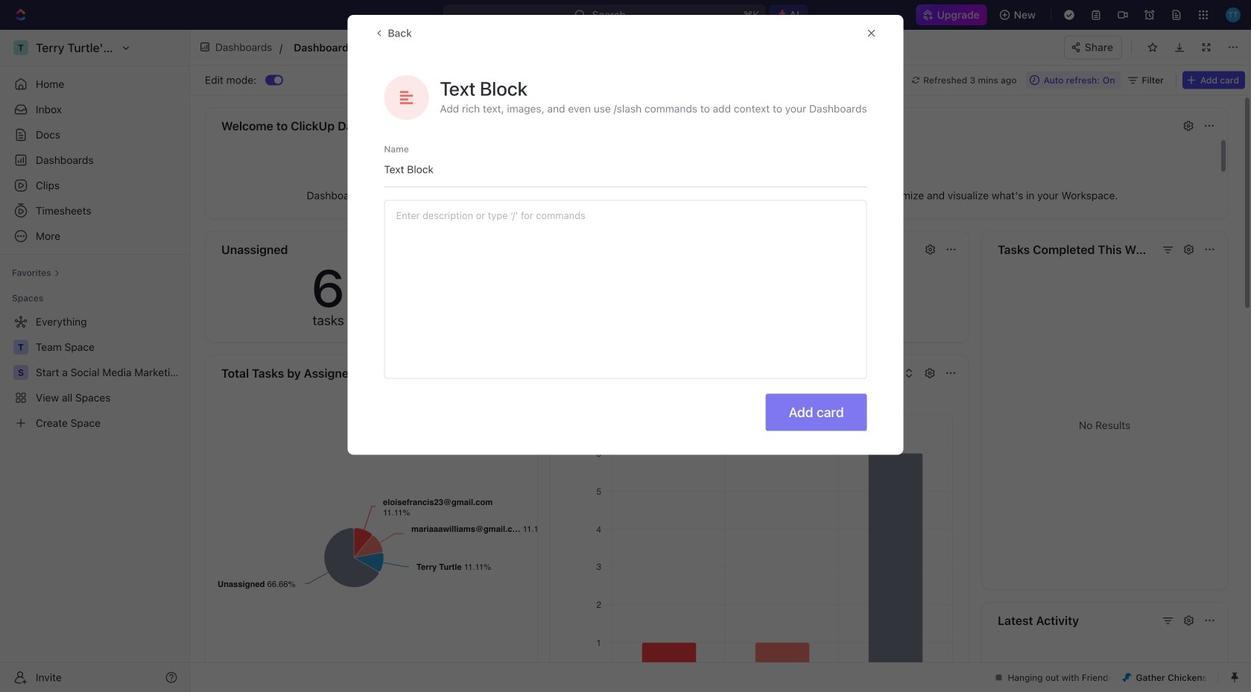 Task type: describe. For each thing, give the bounding box(es) containing it.
drumstick bite image
[[1123, 673, 1132, 682]]



Task type: vqa. For each thing, say whether or not it's contained in the screenshot.
pizza slice icon on the bottom
no



Task type: locate. For each thing, give the bounding box(es) containing it.
sidebar navigation
[[0, 30, 190, 692]]

tree
[[6, 310, 183, 435]]

None text field
[[294, 38, 618, 56]]

tree inside 'sidebar' navigation
[[6, 310, 183, 435]]

Card name text field
[[384, 156, 867, 183]]



